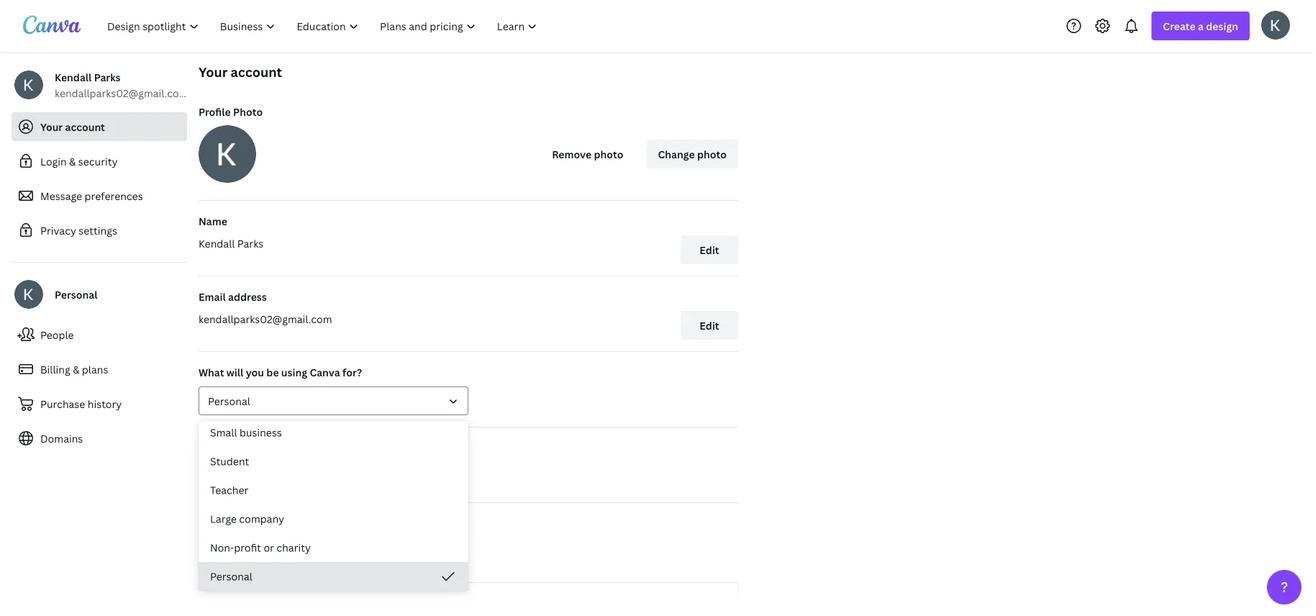 Task type: vqa. For each thing, say whether or not it's contained in the screenshot.
you to the bottom
yes



Task type: describe. For each thing, give the bounding box(es) containing it.
profile photo
[[199, 105, 263, 118]]

1 vertical spatial personal
[[208, 394, 250, 408]]

1 vertical spatial kendallparks02@gmail.com
[[199, 312, 332, 326]]

or
[[264, 541, 274, 554]]

connected social accounts
[[199, 516, 331, 530]]

design
[[1206, 19, 1239, 33]]

email
[[199, 290, 226, 303]]

that
[[242, 556, 262, 570]]

photo for remove photo
[[594, 147, 624, 161]]

preferences
[[85, 189, 143, 203]]

name
[[199, 214, 227, 228]]

purchase
[[40, 397, 85, 411]]

social
[[255, 516, 283, 530]]

large
[[210, 512, 237, 526]]

small business button
[[199, 418, 468, 447]]

1 to from the left
[[305, 556, 315, 570]]

purchase history link
[[12, 389, 187, 418]]

large company
[[210, 512, 284, 526]]

privacy settings link
[[12, 216, 187, 245]]

photo for change photo
[[697, 147, 727, 161]]

change photo
[[658, 147, 727, 161]]

billing
[[40, 362, 70, 376]]

small business
[[210, 426, 282, 439]]

message
[[40, 189, 82, 203]]

student button
[[199, 447, 468, 476]]

1 horizontal spatial your
[[199, 63, 228, 81]]

0 vertical spatial canva
[[310, 365, 340, 379]]

non-profit or charity option
[[199, 533, 468, 562]]

create a design button
[[1152, 12, 1250, 40]]

top level navigation element
[[98, 12, 549, 40]]

your account link
[[12, 112, 187, 141]]

kendall for kendall parks kendallparks02@gmail.com
[[55, 70, 92, 84]]

in
[[334, 556, 343, 570]]

non-profit or charity
[[210, 541, 311, 554]]

profit
[[234, 541, 261, 554]]

create
[[1163, 19, 1196, 33]]

using
[[281, 365, 307, 379]]

a
[[1198, 19, 1204, 33]]

connected
[[199, 516, 253, 530]]

1 vertical spatial account
[[65, 120, 105, 133]]

parks for kendall parks kendallparks02@gmail.com
[[94, 70, 121, 84]]

log
[[317, 556, 332, 570]]

services that you use to log in to canva
[[199, 556, 389, 570]]

kendall parks image
[[1262, 11, 1290, 39]]

login & security
[[40, 154, 118, 168]]

you for will
[[246, 365, 264, 379]]

0 vertical spatial personal
[[55, 288, 97, 301]]

edit for kendall parks
[[700, 243, 719, 257]]

profile
[[199, 105, 231, 118]]

0 horizontal spatial kendallparks02@gmail.com
[[55, 86, 188, 100]]

student
[[210, 454, 249, 468]]

large company option
[[199, 504, 468, 533]]

your inside your account link
[[40, 120, 63, 133]]

0 vertical spatial account
[[231, 63, 282, 81]]

charity
[[277, 541, 311, 554]]

teacher button
[[199, 476, 468, 504]]

1 vertical spatial canva
[[359, 556, 389, 570]]



Task type: locate. For each thing, give the bounding box(es) containing it.
parks inside kendall parks kendallparks02@gmail.com
[[94, 70, 121, 84]]

use
[[285, 556, 302, 570]]

change
[[658, 147, 695, 161]]

1 vertical spatial your account
[[40, 120, 105, 133]]

address
[[228, 290, 267, 303]]

canva
[[310, 365, 340, 379], [359, 556, 389, 570]]

to
[[305, 556, 315, 570], [346, 556, 356, 570]]

non-
[[210, 541, 234, 554]]

small business option
[[199, 418, 468, 447]]

history
[[88, 397, 122, 411]]

personal up people
[[55, 288, 97, 301]]

0 horizontal spatial your account
[[40, 120, 105, 133]]

1 vertical spatial edit
[[700, 318, 719, 332]]

message preferences
[[40, 189, 143, 203]]

2 vertical spatial personal
[[210, 570, 252, 583]]

personal option
[[199, 562, 468, 591]]

people
[[40, 328, 74, 341]]

1 horizontal spatial canva
[[359, 556, 389, 570]]

1 horizontal spatial account
[[231, 63, 282, 81]]

login
[[40, 154, 67, 168]]

email address
[[199, 290, 267, 303]]

your account up photo
[[199, 63, 282, 81]]

settings
[[79, 223, 117, 237]]

edit for kendallparks02@gmail.com
[[700, 318, 719, 332]]

1 horizontal spatial to
[[346, 556, 356, 570]]

0 horizontal spatial parks
[[94, 70, 121, 84]]

what will you be using canva for?
[[199, 365, 362, 379]]

2 edit button from the top
[[681, 311, 738, 340]]

0 vertical spatial &
[[69, 154, 76, 168]]

kendall down name on the top of page
[[199, 236, 235, 250]]

1 vertical spatial kendall
[[199, 236, 235, 250]]

language
[[199, 441, 245, 454]]

teacher
[[210, 483, 249, 497]]

what
[[199, 365, 224, 379]]

0 horizontal spatial photo
[[594, 147, 624, 161]]

plans
[[82, 362, 108, 376]]

1 horizontal spatial kendallparks02@gmail.com
[[199, 312, 332, 326]]

security
[[78, 154, 118, 168]]

you for that
[[265, 556, 283, 570]]

0 vertical spatial you
[[246, 365, 264, 379]]

remove
[[552, 147, 592, 161]]

0 vertical spatial kendall
[[55, 70, 92, 84]]

teacher option
[[199, 476, 468, 504]]

google
[[263, 601, 297, 615]]

privacy settings
[[40, 223, 117, 237]]

be
[[267, 365, 279, 379]]

billing & plans
[[40, 362, 108, 376]]

will
[[227, 365, 244, 379]]

kendallparks02@gmail.com up your account link
[[55, 86, 188, 100]]

your account up login & security
[[40, 120, 105, 133]]

list box
[[199, 418, 468, 591]]

kendall for kendall parks
[[199, 236, 235, 250]]

change photo button
[[647, 140, 738, 168]]

canva left for? on the left of page
[[310, 365, 340, 379]]

& left plans
[[73, 362, 79, 376]]

domains link
[[12, 424, 187, 453]]

you down or
[[265, 556, 283, 570]]

edit button for kendall parks
[[681, 235, 738, 264]]

&
[[69, 154, 76, 168], [73, 362, 79, 376]]

edit button for kendallparks02@gmail.com
[[681, 311, 738, 340]]

1 horizontal spatial photo
[[697, 147, 727, 161]]

remove photo
[[552, 147, 624, 161]]

& right login on the top left
[[69, 154, 76, 168]]

privacy
[[40, 223, 76, 237]]

0 vertical spatial your account
[[199, 63, 282, 81]]

kendall up your account link
[[55, 70, 92, 84]]

account up login & security
[[65, 120, 105, 133]]

1 horizontal spatial parks
[[237, 236, 263, 250]]

services
[[199, 556, 240, 570]]

remove photo button
[[541, 140, 635, 168]]

you left be in the bottom left of the page
[[246, 365, 264, 379]]

1 horizontal spatial your account
[[199, 63, 282, 81]]

Personal button
[[199, 386, 468, 415]]

domains
[[40, 431, 83, 445]]

parks
[[94, 70, 121, 84], [237, 236, 263, 250]]

2 photo from the left
[[697, 147, 727, 161]]

personal inside option
[[210, 570, 252, 583]]

photo
[[594, 147, 624, 161], [697, 147, 727, 161]]

personal down non-
[[210, 570, 252, 583]]

account
[[231, 63, 282, 81], [65, 120, 105, 133]]

your up profile
[[199, 63, 228, 81]]

1 vertical spatial edit button
[[681, 311, 738, 340]]

your up login on the top left
[[40, 120, 63, 133]]

message preferences link
[[12, 181, 187, 210]]

kendallparks02@gmail.com
[[55, 86, 188, 100], [199, 312, 332, 326]]

0 vertical spatial your
[[199, 63, 228, 81]]

student option
[[199, 447, 468, 476]]

edit
[[700, 243, 719, 257], [700, 318, 719, 332]]

edit button
[[681, 235, 738, 264], [681, 311, 738, 340]]

kendallparks02@gmail.com down address
[[199, 312, 332, 326]]

your
[[199, 63, 228, 81], [40, 120, 63, 133]]

0 vertical spatial edit
[[700, 243, 719, 257]]

& for billing
[[73, 362, 79, 376]]

kendall inside kendall parks kendallparks02@gmail.com
[[55, 70, 92, 84]]

2 edit from the top
[[700, 318, 719, 332]]

1 edit from the top
[[700, 243, 719, 257]]

your account
[[199, 63, 282, 81], [40, 120, 105, 133]]

to left log
[[305, 556, 315, 570]]

kendall parks kendallparks02@gmail.com
[[55, 70, 188, 100]]

small
[[210, 426, 237, 439]]

non-profit or charity button
[[199, 533, 468, 562]]

1 vertical spatial parks
[[237, 236, 263, 250]]

1 horizontal spatial kendall
[[199, 236, 235, 250]]

kendall
[[55, 70, 92, 84], [199, 236, 235, 250]]

1 photo from the left
[[594, 147, 624, 161]]

parks up address
[[237, 236, 263, 250]]

to right in
[[346, 556, 356, 570]]

0 horizontal spatial kendall
[[55, 70, 92, 84]]

0 horizontal spatial your
[[40, 120, 63, 133]]

personal down will
[[208, 394, 250, 408]]

0 vertical spatial parks
[[94, 70, 121, 84]]

1 vertical spatial &
[[73, 362, 79, 376]]

parks up your account link
[[94, 70, 121, 84]]

people link
[[12, 320, 187, 349]]

1 vertical spatial your
[[40, 120, 63, 133]]

business
[[240, 426, 282, 439]]

& for login
[[69, 154, 76, 168]]

0 horizontal spatial account
[[65, 120, 105, 133]]

2 to from the left
[[346, 556, 356, 570]]

0 horizontal spatial to
[[305, 556, 315, 570]]

0 vertical spatial edit button
[[681, 235, 738, 264]]

purchase history
[[40, 397, 122, 411]]

list box containing small business
[[199, 418, 468, 591]]

login & security link
[[12, 147, 187, 176]]

photo right remove
[[594, 147, 624, 161]]

account up photo
[[231, 63, 282, 81]]

0 horizontal spatial canva
[[310, 365, 340, 379]]

1 edit button from the top
[[681, 235, 738, 264]]

0 vertical spatial kendallparks02@gmail.com
[[55, 86, 188, 100]]

canva right in
[[359, 556, 389, 570]]

you
[[246, 365, 264, 379], [265, 556, 283, 570]]

personal button
[[199, 562, 468, 591]]

large company button
[[199, 504, 468, 533]]

1 vertical spatial you
[[265, 556, 283, 570]]

parks for kendall parks
[[237, 236, 263, 250]]

kendall parks
[[199, 236, 263, 250]]

billing & plans link
[[12, 355, 187, 384]]

create a design
[[1163, 19, 1239, 33]]

company
[[239, 512, 284, 526]]

accounts
[[286, 516, 331, 530]]

personal
[[55, 288, 97, 301], [208, 394, 250, 408], [210, 570, 252, 583]]

photo right the change on the top right
[[697, 147, 727, 161]]

for?
[[343, 365, 362, 379]]

photo
[[233, 105, 263, 118]]



